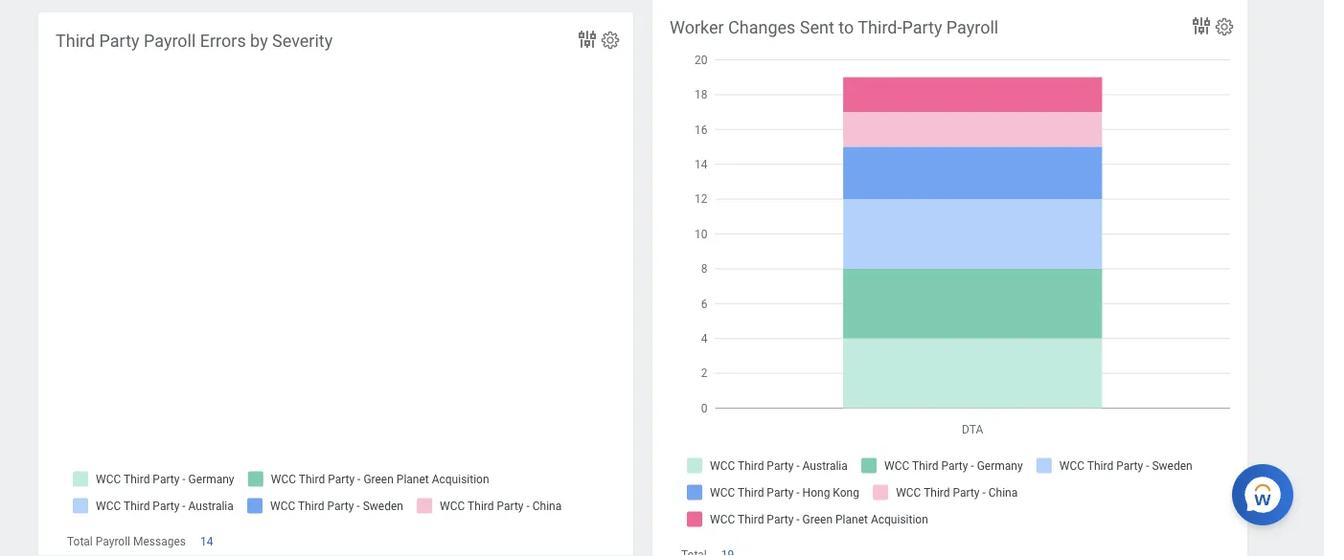 Task type: describe. For each thing, give the bounding box(es) containing it.
14
[[200, 535, 213, 549]]

2 horizontal spatial payroll
[[947, 18, 999, 38]]

configure and view chart data image for worker changes sent to third-party payroll
[[1190, 15, 1213, 38]]

worker changes sent to third-party payroll
[[670, 18, 999, 38]]

messages
[[133, 535, 186, 549]]

0 horizontal spatial party
[[99, 31, 139, 51]]

changes
[[729, 18, 796, 38]]

1 horizontal spatial payroll
[[144, 31, 196, 51]]

configure third party payroll errors by severity image
[[600, 30, 621, 51]]

total payroll messages
[[67, 535, 186, 549]]

0 horizontal spatial payroll
[[96, 535, 130, 549]]

third
[[56, 31, 95, 51]]

sent
[[800, 18, 835, 38]]

configure worker changes sent to third-party payroll image
[[1214, 16, 1236, 38]]

worker
[[670, 18, 724, 38]]



Task type: vqa. For each thing, say whether or not it's contained in the screenshot.
CANDIDATE
no



Task type: locate. For each thing, give the bounding box(es) containing it.
by
[[250, 31, 268, 51]]

0 horizontal spatial configure and view chart data image
[[576, 28, 599, 51]]

severity
[[272, 31, 333, 51]]

third-
[[858, 18, 902, 38]]

third party payroll errors by severity
[[56, 31, 333, 51]]

total
[[67, 535, 93, 549]]

to
[[839, 18, 854, 38]]

payroll right total
[[96, 535, 130, 549]]

party right third
[[99, 31, 139, 51]]

configure and view chart data image for third party payroll errors by severity
[[576, 28, 599, 51]]

1 horizontal spatial party
[[902, 18, 943, 38]]

configure and view chart data image left configure worker changes sent to third-party payroll icon
[[1190, 15, 1213, 38]]

14 button
[[200, 534, 216, 550]]

party right to
[[902, 18, 943, 38]]

party
[[902, 18, 943, 38], [99, 31, 139, 51]]

1 horizontal spatial configure and view chart data image
[[1190, 15, 1213, 38]]

errors
[[200, 31, 246, 51]]

payroll right third-
[[947, 18, 999, 38]]

configure and view chart data image
[[1190, 15, 1213, 38], [576, 28, 599, 51]]

payroll left errors
[[144, 31, 196, 51]]

third party payroll errors by severity element
[[38, 13, 634, 557]]

configure and view chart data image left "configure third party payroll errors by severity" icon
[[576, 28, 599, 51]]

payroll
[[947, 18, 999, 38], [144, 31, 196, 51], [96, 535, 130, 549]]



